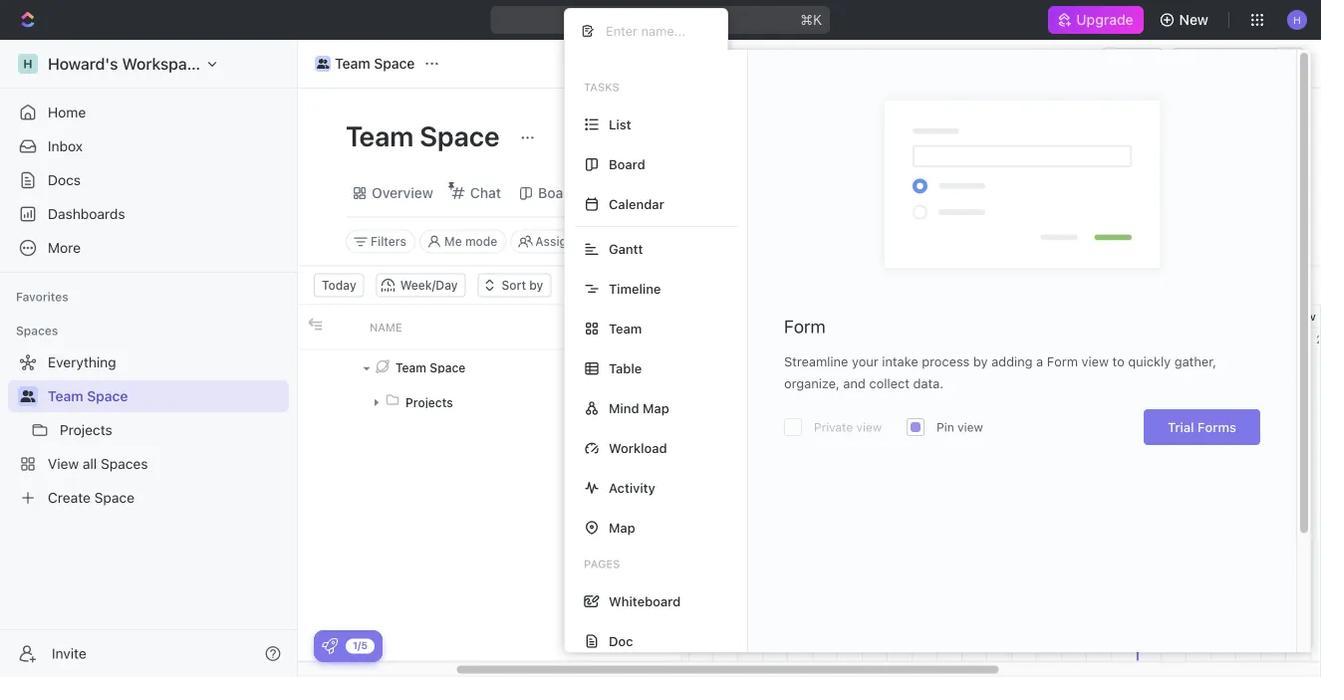 Task type: describe. For each thing, give the bounding box(es) containing it.
timeline
[[609, 282, 661, 297]]

streamline
[[785, 354, 849, 369]]

30 element
[[690, 328, 714, 350]]

your
[[852, 354, 879, 369]]

activity
[[609, 481, 656, 496]]

search...
[[644, 11, 701, 28]]

private
[[814, 421, 853, 435]]

onboarding checklist button image
[[322, 639, 338, 655]]

05 nov - 11 nov element
[[838, 306, 1013, 327]]

team space - 0.00% row
[[298, 350, 681, 385]]

0 vertical spatial map
[[643, 401, 670, 416]]

2 nov from the left
[[1247, 310, 1268, 323]]

team space inside cell
[[396, 361, 466, 375]]

0 horizontal spatial form
[[785, 316, 826, 337]]

oct
[[725, 310, 744, 323]]

home
[[48, 104, 86, 121]]

team inside tree
[[48, 388, 83, 405]]

29 element
[[665, 328, 690, 350]]

favorites button
[[8, 285, 77, 309]]

dashboards link
[[8, 198, 289, 230]]

space inside cell
[[430, 361, 466, 375]]

1 vertical spatial board
[[538, 185, 577, 201]]

inbox
[[48, 138, 83, 155]]

04
[[756, 310, 770, 323]]

space inside tree
[[87, 388, 128, 405]]

12 element
[[1013, 328, 1038, 350]]

team space link inside team space tree
[[48, 381, 285, 413]]

list
[[609, 117, 632, 132]]

user group image inside team space tree
[[20, 391, 35, 403]]

19 nov - 25 nov element
[[1187, 306, 1322, 327]]

gantt link
[[614, 179, 655, 207]]

hide
[[629, 235, 655, 249]]

11 element
[[988, 328, 1013, 350]]

new button
[[1152, 4, 1221, 36]]

3 column header from the left
[[617, 306, 647, 349]]

1
[[748, 333, 753, 346]]

gather,
[[1175, 354, 1217, 369]]

29
[[708, 310, 722, 323]]

forms
[[1198, 420, 1237, 435]]

process
[[922, 354, 970, 369]]

view for private view
[[857, 421, 882, 435]]

home link
[[8, 97, 289, 129]]

18 element
[[1162, 328, 1187, 350]]

customize
[[1152, 185, 1222, 201]]

24 element
[[1312, 328, 1322, 350]]

16 element
[[1112, 328, 1137, 350]]

adding
[[992, 354, 1033, 369]]

form inside streamline your intake process by adding a form view to quickly gather, organize, and collect data.
[[1047, 354, 1079, 369]]

nov for 25
[[1296, 310, 1317, 323]]

team space tree grid
[[298, 306, 681, 661]]

chat link
[[466, 179, 502, 207]]

collect
[[870, 376, 910, 391]]

quickly
[[1129, 354, 1171, 369]]

Enter name... field
[[604, 22, 712, 39]]

team space cell
[[358, 350, 617, 385]]

favorites
[[16, 290, 69, 304]]

organize,
[[785, 376, 840, 391]]

1 column header from the left
[[298, 306, 328, 349]]

9 element
[[938, 328, 963, 350]]

1/5
[[353, 640, 368, 652]]

view inside streamline your intake process by adding a form view to quickly gather, organize, and collect data.
[[1082, 354, 1109, 369]]

invite
[[52, 646, 86, 662]]

5 element
[[838, 328, 863, 350]]

automations button
[[1173, 49, 1276, 79]]

assignees
[[536, 235, 595, 249]]

- for 04
[[747, 310, 753, 323]]

team space inside tree
[[48, 388, 128, 405]]

team inside cell
[[396, 361, 427, 375]]

data.
[[914, 376, 944, 391]]

23 element
[[1287, 328, 1312, 350]]

inbox link
[[8, 131, 289, 162]]

view for pin view
[[958, 421, 984, 435]]

mind map
[[609, 401, 670, 416]]



Task type: locate. For each thing, give the bounding box(es) containing it.
10 element
[[963, 328, 988, 350]]

1 horizontal spatial form
[[1047, 354, 1079, 369]]

upgrade link
[[1049, 6, 1144, 34]]

chat
[[470, 185, 502, 201]]

29 oct - 04 nov
[[708, 310, 794, 323]]

21 element
[[1237, 328, 1262, 350]]

gantt up timeline
[[609, 242, 643, 257]]

3 nov from the left
[[1296, 310, 1317, 323]]

- for 25
[[1271, 310, 1276, 323]]

board up gantt link
[[609, 157, 646, 172]]

team
[[335, 55, 370, 72], [346, 119, 414, 152], [609, 321, 642, 336], [396, 361, 427, 375], [48, 388, 83, 405]]

nov right 25 at the top right
[[1296, 310, 1317, 323]]

nov
[[773, 310, 794, 323], [1247, 310, 1268, 323], [1296, 310, 1317, 323]]

customize button
[[1126, 179, 1228, 207]]

23
[[1292, 333, 1306, 346]]

1 horizontal spatial user group image
[[317, 59, 329, 69]]

map down activity
[[609, 521, 636, 536]]

today button
[[314, 274, 364, 298]]

gantt inside gantt link
[[618, 185, 655, 201]]

- left 04
[[747, 310, 753, 323]]

trial
[[1168, 420, 1195, 435]]

17 element
[[1137, 328, 1162, 350]]

gantt up hide "button"
[[618, 185, 655, 201]]

pin
[[937, 421, 955, 435]]

nov for 04
[[773, 310, 794, 323]]

user group image
[[317, 59, 329, 69], [20, 391, 35, 403]]

0 vertical spatial team space link
[[310, 52, 420, 76]]

1 vertical spatial map
[[609, 521, 636, 536]]

by
[[974, 354, 988, 369]]

8 element
[[913, 328, 938, 350]]

trial forms
[[1168, 420, 1237, 435]]

3
[[797, 333, 804, 346]]

form right a
[[1047, 354, 1079, 369]]

view
[[1082, 354, 1109, 369], [857, 421, 882, 435], [958, 421, 984, 435]]

spaces
[[16, 324, 58, 338]]

name column header
[[358, 306, 617, 349]]

share
[[1114, 55, 1152, 72]]

user group image inside the team space link
[[317, 59, 329, 69]]

 image inside column header
[[309, 317, 322, 331]]

2 column header from the left
[[328, 306, 358, 349]]

19 element
[[1187, 328, 1212, 350]]

docs link
[[8, 164, 289, 196]]

pages
[[584, 558, 620, 571]]

nov right 04
[[773, 310, 794, 323]]

6 element
[[863, 328, 888, 350]]

whiteboard
[[609, 595, 681, 610]]

-
[[747, 310, 753, 323], [1271, 310, 1276, 323]]

export button
[[1236, 274, 1306, 298]]

19 nov - 25 nov
[[1231, 310, 1317, 323]]

gantt
[[618, 185, 655, 201], [609, 242, 643, 257]]

Search tasks... text field
[[1074, 227, 1273, 257]]

31 element
[[714, 328, 739, 350]]

streamline your intake process by adding a form view to quickly gather, organize, and collect data.
[[785, 354, 1217, 391]]

0 horizontal spatial map
[[609, 521, 636, 536]]

19
[[1231, 310, 1244, 323]]

board up 'assignees' button
[[538, 185, 577, 201]]

0 horizontal spatial view
[[857, 421, 882, 435]]

0 horizontal spatial today
[[322, 279, 357, 293]]

1 - from the left
[[747, 310, 753, 323]]

team space tree
[[8, 347, 289, 514]]

table
[[609, 361, 642, 376]]

25
[[1279, 310, 1293, 323]]

space
[[374, 55, 415, 72], [420, 119, 500, 152], [430, 361, 466, 375], [87, 388, 128, 405]]

intake
[[882, 354, 919, 369]]

overview link
[[368, 179, 433, 207]]

- left 25 at the top right
[[1271, 310, 1276, 323]]

4
[[822, 333, 829, 346]]

name
[[370, 321, 402, 334]]

map
[[643, 401, 670, 416], [609, 521, 636, 536]]

1 horizontal spatial nov
[[1247, 310, 1268, 323]]

team space link
[[310, 52, 420, 76], [48, 381, 285, 413]]

 image
[[309, 317, 322, 331]]

2 element
[[764, 328, 788, 350]]

a
[[1037, 354, 1044, 369]]

assignees button
[[511, 230, 604, 254]]

to
[[1113, 354, 1125, 369]]

form up the streamline
[[785, 316, 826, 337]]

doc
[[609, 634, 634, 649]]

0 horizontal spatial board
[[538, 185, 577, 201]]

today inside button
[[322, 279, 357, 293]]

view down 15 element
[[1082, 354, 1109, 369]]

2 horizontal spatial view
[[1082, 354, 1109, 369]]

13 element
[[1038, 328, 1063, 350]]

2 - from the left
[[1271, 310, 1276, 323]]

- inside 'element'
[[1271, 310, 1276, 323]]

private view
[[814, 421, 882, 435]]

onboarding checklist button element
[[322, 639, 338, 655]]

0 vertical spatial gantt
[[618, 185, 655, 201]]

view right private
[[857, 421, 882, 435]]

board link
[[534, 179, 577, 207]]

automations
[[1183, 55, 1266, 72]]

1 vertical spatial today
[[1142, 354, 1171, 366]]

docs
[[48, 172, 81, 188]]

20 element
[[1212, 328, 1237, 350]]

1 vertical spatial team space link
[[48, 381, 285, 413]]

0 horizontal spatial user group image
[[20, 391, 35, 403]]

0 vertical spatial user group image
[[317, 59, 329, 69]]

export
[[1260, 279, 1298, 293]]

1 horizontal spatial -
[[1271, 310, 1276, 323]]

share button
[[1102, 48, 1164, 80]]

1 vertical spatial form
[[1047, 354, 1079, 369]]

name row
[[298, 306, 681, 350]]

mind
[[609, 401, 640, 416]]

new
[[1180, 11, 1209, 28]]

pin view
[[937, 421, 984, 435]]

1 vertical spatial user group image
[[20, 391, 35, 403]]

12 nov - 18 nov element
[[1013, 306, 1187, 327]]

0 horizontal spatial -
[[747, 310, 753, 323]]

map right mind
[[643, 401, 670, 416]]

sidebar navigation
[[0, 40, 298, 678]]

0 horizontal spatial nov
[[773, 310, 794, 323]]

2 horizontal spatial nov
[[1296, 310, 1317, 323]]

29 oct - 04 nov element
[[665, 306, 838, 327]]

1 nov from the left
[[773, 310, 794, 323]]

dashboards
[[48, 206, 125, 222]]

1 horizontal spatial map
[[643, 401, 670, 416]]

1 horizontal spatial view
[[958, 421, 984, 435]]

hide button
[[621, 230, 663, 254]]

and
[[844, 376, 866, 391]]

0 vertical spatial board
[[609, 157, 646, 172]]

view right pin
[[958, 421, 984, 435]]

form
[[785, 316, 826, 337], [1047, 354, 1079, 369]]

0 vertical spatial today
[[322, 279, 357, 293]]

0 horizontal spatial team space link
[[48, 381, 285, 413]]

overview
[[372, 185, 433, 201]]

column header
[[298, 306, 328, 349], [328, 306, 358, 349], [617, 306, 647, 349]]

upgrade
[[1077, 11, 1134, 28]]

calendar
[[609, 197, 665, 212]]

1 vertical spatial gantt
[[609, 242, 643, 257]]

today
[[322, 279, 357, 293], [1142, 354, 1171, 366]]

board
[[609, 157, 646, 172], [538, 185, 577, 201]]

1 horizontal spatial today
[[1142, 354, 1171, 366]]

tasks
[[584, 81, 620, 94]]

nov right 19
[[1247, 310, 1268, 323]]

1 horizontal spatial board
[[609, 157, 646, 172]]

0 vertical spatial form
[[785, 316, 826, 337]]

14 element
[[1063, 328, 1088, 350]]

22 element
[[1262, 328, 1287, 350]]

team space
[[335, 55, 415, 72], [346, 119, 506, 152], [396, 361, 466, 375], [48, 388, 128, 405]]

15 element
[[1088, 328, 1112, 350]]

7 element
[[888, 328, 913, 350]]

workload
[[609, 441, 668, 456]]

⌘k
[[801, 11, 823, 28]]

1 horizontal spatial team space link
[[310, 52, 420, 76]]



Task type: vqa. For each thing, say whether or not it's contained in the screenshot.
Private
yes



